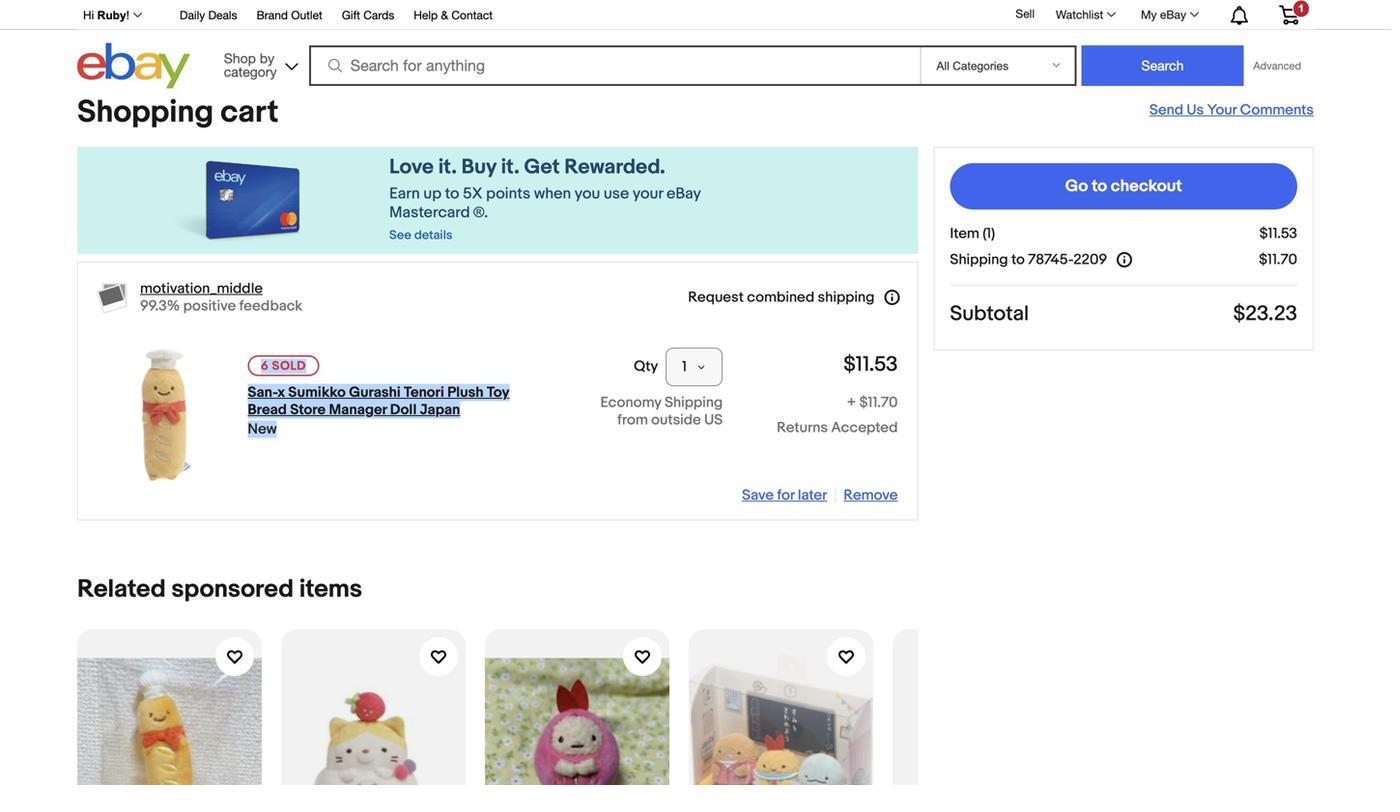 Task type: locate. For each thing, give the bounding box(es) containing it.
to inside button
[[1092, 176, 1107, 197]]

request
[[688, 289, 744, 306]]

shipping down the "item (1)"
[[950, 251, 1008, 269]]

points
[[486, 184, 531, 203]]

$11.70 up $23.23
[[1259, 251, 1298, 269]]

save for later button
[[742, 487, 827, 504]]

you
[[575, 184, 600, 203]]

it. up points
[[501, 155, 520, 180]]

$11.70 right the + at the bottom of the page
[[860, 394, 898, 412]]

send us your comments
[[1150, 101, 1314, 119]]

shipping right economy
[[665, 394, 723, 412]]

economy shipping from outside us
[[600, 394, 723, 429]]

2 horizontal spatial to
[[1092, 176, 1107, 197]]

item
[[950, 225, 980, 243]]

checkout
[[1111, 176, 1182, 197]]

account navigation
[[72, 0, 1314, 30]]

go to checkout
[[1065, 176, 1182, 197]]

comments
[[1240, 101, 1314, 119]]

remove
[[844, 487, 898, 504]]

positive
[[183, 298, 236, 315]]

sumikko
[[288, 384, 346, 401]]

0 horizontal spatial ebay
[[667, 184, 701, 203]]

1 vertical spatial $11.70
[[860, 394, 898, 412]]

japan
[[420, 401, 460, 419]]

0 vertical spatial ebay
[[1160, 8, 1186, 21]]

Search for anything text field
[[312, 47, 916, 84]]

1 vertical spatial shipping
[[665, 394, 723, 412]]

manager
[[329, 401, 387, 419]]

advanced link
[[1244, 46, 1311, 85]]

earn
[[389, 184, 420, 203]]

1 horizontal spatial to
[[1012, 251, 1025, 269]]

6 sold
[[261, 359, 306, 374]]

®.
[[474, 203, 488, 222]]

by
[[260, 50, 275, 66]]

(1)
[[983, 225, 995, 243]]

us
[[704, 412, 723, 429]]

it. up up
[[438, 155, 457, 180]]

$11.53 up $23.23
[[1260, 225, 1298, 243]]

1 vertical spatial $11.53
[[844, 352, 898, 377]]

shop by category button
[[215, 43, 302, 85]]

items
[[299, 575, 362, 605]]

outside
[[651, 412, 701, 429]]

ebay inside love it. buy it. get rewarded. earn up to 5x points when you use your ebay mastercard ®. see details
[[667, 184, 701, 203]]

1 horizontal spatial ebay
[[1160, 8, 1186, 21]]

1 horizontal spatial shipping
[[950, 251, 1008, 269]]

sold
[[272, 359, 306, 374]]

use
[[604, 184, 629, 203]]

$11.70
[[1259, 251, 1298, 269], [860, 394, 898, 412]]

brand
[[257, 8, 288, 22]]

0 vertical spatial $11.53
[[1260, 225, 1298, 243]]

my
[[1141, 8, 1157, 21]]

0 horizontal spatial $11.53
[[844, 352, 898, 377]]

$11.53
[[1260, 225, 1298, 243], [844, 352, 898, 377]]

san-
[[248, 384, 277, 401]]

returns
[[777, 419, 828, 437]]

shipping
[[950, 251, 1008, 269], [665, 394, 723, 412]]

!
[[126, 9, 129, 22]]

bread
[[248, 401, 287, 419]]

my ebay
[[1141, 8, 1186, 21]]

+ $11.70 returns accepted
[[777, 394, 898, 437]]

to right go
[[1092, 176, 1107, 197]]

to for go
[[1092, 176, 1107, 197]]

buy
[[461, 155, 496, 180]]

motivation_middle link
[[140, 280, 263, 298]]

1 horizontal spatial it.
[[501, 155, 520, 180]]

brand outlet
[[257, 8, 323, 22]]

when
[[534, 184, 571, 203]]

it.
[[438, 155, 457, 180], [501, 155, 520, 180]]

help & contact
[[414, 8, 493, 22]]

sell
[[1016, 7, 1035, 20]]

1
[[1298, 2, 1304, 14]]

None submit
[[1082, 45, 1244, 86]]

shopping cart
[[77, 94, 279, 131]]

x
[[277, 384, 285, 401]]

0 horizontal spatial shipping
[[665, 394, 723, 412]]

$11.70 inside + $11.70 returns accepted
[[860, 394, 898, 412]]

to right up
[[445, 184, 459, 203]]

shop by category
[[224, 50, 277, 80]]

$23.23
[[1233, 301, 1298, 327]]

0 horizontal spatial $11.70
[[860, 394, 898, 412]]

$11.53 up the + at the bottom of the page
[[844, 352, 898, 377]]

1 horizontal spatial $11.53
[[1260, 225, 1298, 243]]

advanced
[[1254, 59, 1301, 72]]

0 horizontal spatial to
[[445, 184, 459, 203]]

watchlist
[[1056, 8, 1103, 21]]

contact
[[452, 8, 493, 22]]

none submit inside shop by category banner
[[1082, 45, 1244, 86]]

for
[[777, 487, 795, 504]]

related sponsored items
[[77, 575, 362, 605]]

to inside love it. buy it. get rewarded. earn up to 5x points when you use your ebay mastercard ®. see details
[[445, 184, 459, 203]]

cards
[[364, 8, 394, 22]]

ebay right your in the left top of the page
[[667, 184, 701, 203]]

ebay inside account navigation
[[1160, 8, 1186, 21]]

5x
[[463, 184, 483, 203]]

image image
[[94, 278, 132, 317]]

0 horizontal spatial it.
[[438, 155, 457, 180]]

to left the 78745-
[[1012, 251, 1025, 269]]

0 vertical spatial $11.70
[[1259, 251, 1298, 269]]

mastercard
[[389, 203, 470, 222]]

ebay right my
[[1160, 8, 1186, 21]]

item (1)
[[950, 225, 995, 243]]

shopping
[[77, 94, 214, 131]]

1 vertical spatial ebay
[[667, 184, 701, 203]]

6
[[261, 359, 269, 374]]

deals
[[208, 8, 237, 22]]

78745-
[[1028, 251, 1074, 269]]

save
[[742, 487, 774, 504]]

daily
[[180, 8, 205, 22]]



Task type: vqa. For each thing, say whether or not it's contained in the screenshot.
Hi Ruby !
yes



Task type: describe. For each thing, give the bounding box(es) containing it.
save for later
[[742, 487, 827, 504]]

99.3%
[[140, 298, 180, 315]]

help & contact link
[[414, 5, 493, 27]]

later
[[798, 487, 827, 504]]

request combined shipping
[[688, 289, 875, 306]]

to for shipping
[[1012, 251, 1025, 269]]

san-x sumikko gurashi tenori plush toy bread store manager doll japan image
[[98, 348, 232, 482]]

mastercard image
[[169, 155, 308, 246]]

shop
[[224, 50, 256, 66]]

shop by category banner
[[72, 0, 1314, 94]]

&
[[441, 8, 448, 22]]

hi
[[83, 9, 94, 22]]

1 it. from the left
[[438, 155, 457, 180]]

sell link
[[1007, 7, 1043, 20]]

up
[[423, 184, 442, 203]]

brand outlet link
[[257, 5, 323, 27]]

love it. buy it. get rewarded. earn up to 5x points when you use your ebay mastercard ®. see details
[[389, 155, 701, 243]]

0 vertical spatial shipping
[[950, 251, 1008, 269]]

send us your comments link
[[1150, 101, 1314, 119]]

see
[[389, 228, 412, 243]]

outlet
[[291, 8, 323, 22]]

gift cards link
[[342, 5, 394, 27]]

remove button
[[844, 487, 898, 504]]

love
[[389, 155, 434, 180]]

daily deals link
[[180, 5, 237, 27]]

qty
[[634, 358, 658, 375]]

motivation_middle 99.3% positive feedback
[[140, 280, 303, 315]]

my ebay link
[[1131, 3, 1208, 26]]

2 it. from the left
[[501, 155, 520, 180]]

us
[[1187, 101, 1204, 119]]

your
[[1207, 101, 1237, 119]]

rewarded.
[[565, 155, 665, 180]]

shipping
[[818, 289, 875, 306]]

related
[[77, 575, 166, 605]]

sponsored
[[171, 575, 294, 605]]

go to checkout button
[[950, 163, 1298, 210]]

ruby
[[97, 9, 126, 22]]

subtotal
[[950, 301, 1029, 327]]

category
[[224, 64, 277, 80]]

feedback
[[239, 298, 303, 315]]

cart
[[221, 94, 279, 131]]

tenori
[[404, 384, 444, 401]]

toy
[[487, 384, 510, 401]]

san-x sumikko gurashi tenori plush toy bread store manager doll japan new
[[248, 384, 510, 438]]

from
[[617, 412, 648, 429]]

gift
[[342, 8, 360, 22]]

shipping inside economy shipping from outside us
[[665, 394, 723, 412]]

doll
[[390, 401, 417, 419]]

help
[[414, 8, 438, 22]]

send
[[1150, 101, 1184, 119]]

hi ruby !
[[83, 9, 129, 22]]

+
[[847, 394, 856, 412]]

plush
[[447, 384, 484, 401]]

1 horizontal spatial $11.70
[[1259, 251, 1298, 269]]

gurashi
[[349, 384, 401, 401]]

gift cards
[[342, 8, 394, 22]]

economy
[[600, 394, 661, 412]]

your
[[633, 184, 663, 203]]

store
[[290, 401, 326, 419]]

2209
[[1074, 251, 1107, 269]]

1 link
[[1268, 0, 1311, 28]]

go
[[1065, 176, 1088, 197]]

combined
[[747, 289, 815, 306]]

get
[[524, 155, 560, 180]]

daily deals
[[180, 8, 237, 22]]

motivation_middle
[[140, 280, 263, 298]]



